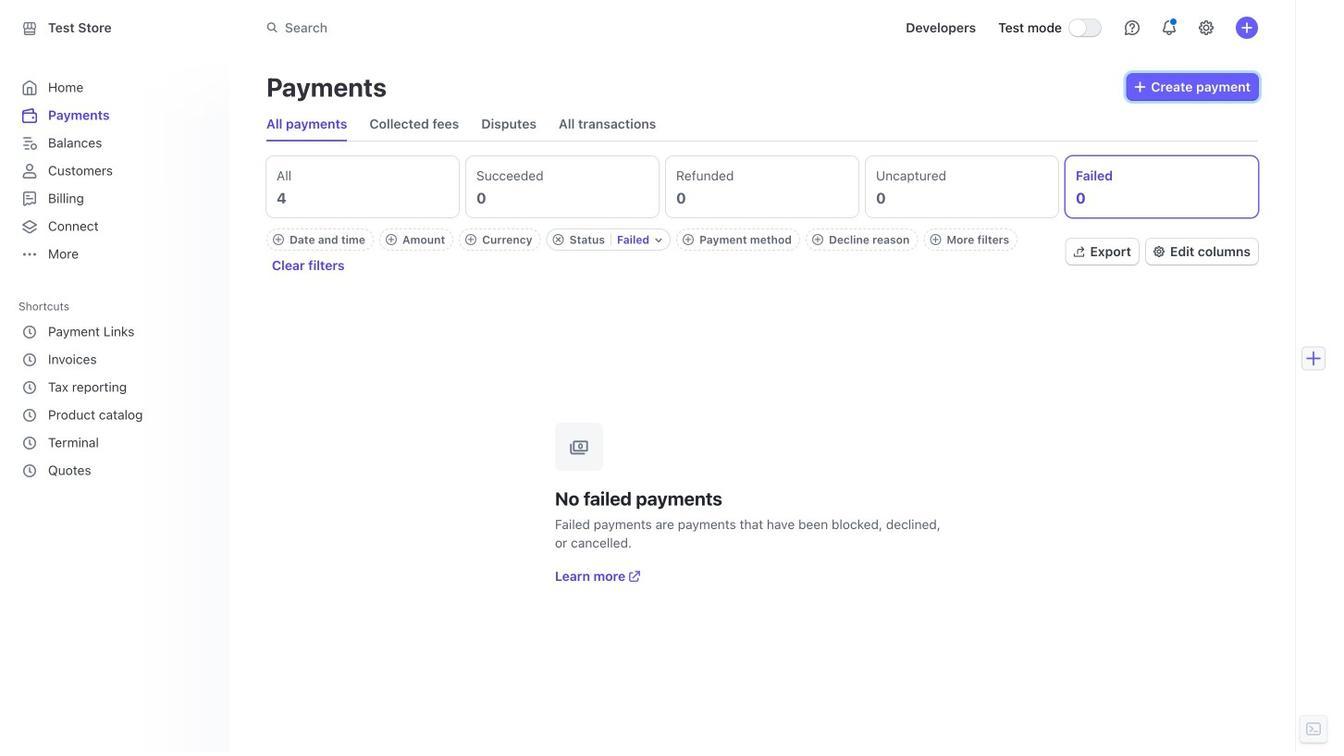 Task type: describe. For each thing, give the bounding box(es) containing it.
add more filters image
[[930, 234, 941, 245]]

Search text field
[[255, 11, 777, 45]]

add amount image
[[386, 234, 397, 245]]

add currency image
[[466, 234, 477, 245]]

manage shortcuts image
[[196, 301, 207, 312]]

0 vertical spatial tab list
[[267, 107, 656, 141]]

add date and time image
[[273, 234, 284, 245]]

2 shortcuts element from the top
[[19, 318, 211, 485]]

help image
[[1125, 20, 1140, 35]]



Task type: vqa. For each thing, say whether or not it's contained in the screenshot.
recurring within the Billing Scale 0.8% on recurring payments and one-time invoice payments Automate quoting, subscription billing, invoicing, revenue recovery, and revenue recognition.
no



Task type: locate. For each thing, give the bounding box(es) containing it.
shortcuts element
[[19, 293, 215, 485], [19, 318, 211, 485]]

notifications image
[[1162, 20, 1177, 35]]

None search field
[[255, 11, 777, 45]]

core navigation links element
[[19, 74, 211, 268]]

Test mode checkbox
[[1070, 19, 1101, 36]]

1 vertical spatial tab list
[[263, 153, 1262, 221]]

tab list
[[267, 107, 656, 141], [263, 153, 1262, 221]]

settings image
[[1199, 20, 1214, 35]]

toolbar
[[267, 229, 1052, 275]]

1 shortcuts element from the top
[[19, 293, 215, 485]]



